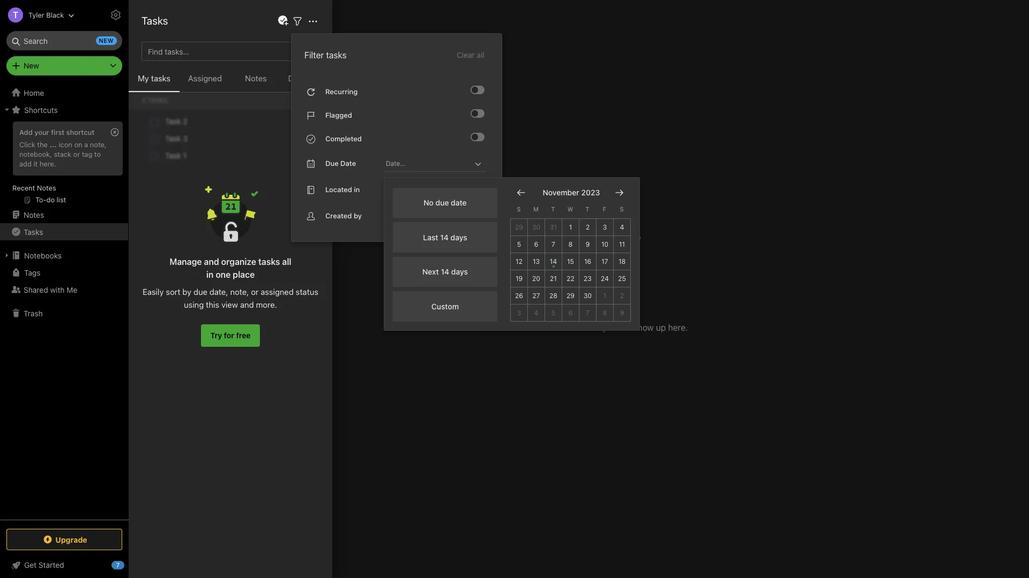Task type: locate. For each thing, give the bounding box(es) containing it.
tasks right my
[[151, 73, 170, 83]]

4 button up 11
[[614, 219, 631, 236]]

2 vertical spatial with
[[584, 323, 600, 333]]

with up find tasks… text field
[[181, 15, 200, 27]]

note, inside easily sort by due date, note, or assigned status using this view and more.
[[230, 287, 249, 297]]

7 inside help and learning task checklist field
[[116, 562, 120, 569]]

9 button left 10
[[580, 236, 597, 253]]

 Date picker field
[[384, 156, 495, 172]]

6 up "notes and notebooks shared with you will show up here."
[[569, 309, 573, 317]]

0 horizontal spatial 29 button
[[511, 219, 528, 236]]

and
[[204, 257, 219, 267], [240, 300, 254, 310], [495, 323, 510, 333]]

filter tasks image
[[291, 15, 304, 28]]

2 button up 16
[[580, 219, 597, 236]]

0 vertical spatial here.
[[40, 160, 56, 168]]

3 button down 26 on the right bottom of the page
[[511, 305, 528, 322]]

note, up to
[[90, 140, 106, 149]]

15
[[567, 258, 574, 266]]

7 left click to collapse image
[[116, 562, 120, 569]]

tyler black
[[28, 10, 64, 19]]

me
[[203, 15, 218, 27], [67, 285, 77, 295]]

with left you at the bottom
[[584, 323, 600, 333]]

2 t from the left
[[586, 206, 589, 213]]

0 vertical spatial or
[[73, 150, 80, 159]]

0 vertical spatial 9 button
[[580, 236, 597, 253]]

here. right it
[[40, 160, 56, 168]]

0 vertical spatial 3 button
[[597, 219, 614, 236]]

5 up 12
[[517, 240, 521, 248]]

tasks button
[[0, 224, 128, 241]]

31 button
[[545, 219, 562, 236]]

s right f at the top of the page
[[620, 206, 624, 213]]

1 horizontal spatial 30
[[584, 292, 592, 300]]

and inside easily sort by due date, note, or assigned status using this view and more.
[[240, 300, 254, 310]]

t right m
[[551, 206, 555, 213]]

shared up "notes and notebooks shared with you will show up here."
[[574, 303, 605, 314]]

expand notebooks image
[[3, 251, 11, 260]]

free
[[236, 331, 251, 340]]

Search text field
[[14, 31, 115, 50]]

1 vertical spatial here.
[[668, 323, 688, 333]]

8 button up you at the bottom
[[597, 305, 614, 322]]

1 down 24 button
[[603, 292, 606, 300]]

0 horizontal spatial 8 button
[[562, 236, 580, 253]]

1 vertical spatial 3
[[517, 309, 521, 317]]

7 down 31 button
[[552, 240, 555, 248]]

1 vertical spatial 4
[[534, 309, 538, 317]]

t down the 2023 field
[[586, 206, 589, 213]]

0 horizontal spatial 30 button
[[528, 219, 545, 236]]

and right view
[[240, 300, 254, 310]]

my
[[138, 73, 149, 83]]

16 button
[[580, 253, 597, 270]]

me up find tasks… text field
[[203, 15, 218, 27]]

upgrade
[[55, 536, 87, 545]]

or inside easily sort by due date, note, or assigned status using this view and more.
[[251, 287, 259, 297]]

and left notebooks
[[495, 323, 510, 333]]

2 button down 25
[[614, 288, 631, 305]]

due inside button
[[288, 73, 303, 83]]

0 horizontal spatial 1
[[569, 223, 572, 231]]

days
[[451, 233, 467, 242], [451, 268, 468, 277]]

27 button
[[528, 288, 545, 305]]

1 vertical spatial me
[[67, 285, 77, 295]]

0 horizontal spatial 2 button
[[580, 219, 597, 236]]

4 up notebooks
[[534, 309, 538, 317]]

25 button
[[614, 270, 631, 288]]

date
[[451, 199, 467, 208]]

1 horizontal spatial with
[[181, 15, 200, 27]]

0 vertical spatial 29 button
[[511, 219, 528, 236]]

1 horizontal spatial due
[[436, 199, 449, 208]]

all up assigned
[[282, 257, 291, 267]]

30 button left 31
[[528, 219, 545, 236]]

2 up the yet
[[620, 292, 624, 300]]

notes down recent notes
[[24, 210, 44, 220]]

9 up will
[[620, 309, 624, 317]]

days right next
[[451, 268, 468, 277]]

shared with me down tags button
[[24, 285, 77, 295]]

6 for leftmost "6" button
[[534, 240, 538, 248]]

in right located
[[354, 186, 360, 194]]

20
[[532, 275, 540, 283]]

manage
[[170, 257, 202, 267]]

up
[[656, 323, 666, 333]]

0 horizontal spatial and
[[204, 257, 219, 267]]

14 right 13 button
[[550, 258, 557, 266]]

0 horizontal spatial all
[[282, 257, 291, 267]]

due left the dates
[[288, 73, 303, 83]]

1 button
[[562, 219, 580, 236], [597, 288, 614, 305]]

me inside 'link'
[[67, 285, 77, 295]]

1 vertical spatial all
[[282, 257, 291, 267]]

in left "one"
[[206, 270, 214, 280]]

0 horizontal spatial note,
[[90, 140, 106, 149]]

12
[[516, 258, 523, 266]]

shared with me up find tasks… text field
[[145, 15, 218, 27]]

shared down nothing shared yet
[[555, 323, 582, 333]]

3 down 26 "button"
[[517, 309, 521, 317]]

5 button
[[511, 236, 528, 253], [545, 305, 562, 322]]

1 horizontal spatial 3
[[603, 223, 607, 231]]

tasks right filter
[[326, 50, 347, 60]]

assigned
[[188, 73, 222, 83]]

0 vertical spatial 1 button
[[562, 219, 580, 236]]

14 right last
[[440, 233, 449, 242]]

1 s from the left
[[517, 206, 521, 213]]

or inside the icon on a note, notebook, stack or tag to add it here.
[[73, 150, 80, 159]]

2 for rightmost 2 button
[[620, 292, 624, 300]]

6 button up 13 on the top right of the page
[[528, 236, 545, 253]]

by inside easily sort by due date, note, or assigned status using this view and more.
[[183, 287, 191, 297]]

1 horizontal spatial by
[[354, 212, 362, 220]]

new task image
[[277, 14, 289, 27]]

8 up 15
[[569, 240, 573, 248]]

1 vertical spatial or
[[251, 287, 259, 297]]

try for free button
[[201, 325, 260, 347]]

notes inside the shared with me element
[[470, 323, 493, 333]]

shared down tags
[[24, 285, 48, 295]]

get
[[24, 561, 37, 570]]

or up the more.
[[251, 287, 259, 297]]

new button
[[6, 56, 122, 76]]

completed image
[[472, 134, 478, 140]]

0 vertical spatial 6
[[534, 240, 538, 248]]

November field
[[541, 187, 579, 198]]

1 vertical spatial 5
[[552, 309, 556, 317]]

8
[[569, 240, 573, 248], [603, 309, 607, 317]]

29 button left 31
[[511, 219, 528, 236]]

29 up 12
[[515, 223, 523, 231]]

4 up 11
[[620, 223, 624, 231]]

recurring
[[325, 87, 358, 96]]

0 horizontal spatial with
[[50, 285, 65, 295]]

Help and Learning task checklist field
[[0, 558, 129, 575]]

me down tags button
[[67, 285, 77, 295]]

with
[[181, 15, 200, 27], [50, 285, 65, 295], [584, 323, 600, 333]]

0 vertical spatial shared
[[145, 15, 178, 27]]

2 horizontal spatial tasks
[[326, 50, 347, 60]]

1 vertical spatial 9 button
[[614, 305, 631, 322]]

31
[[550, 223, 557, 231]]

completed
[[325, 134, 362, 143]]

add
[[19, 160, 32, 168]]

7 up "notes and notebooks shared with you will show up here."
[[586, 309, 590, 317]]

1 vertical spatial 6
[[569, 309, 573, 317]]

due dates button
[[281, 72, 332, 92]]

0 vertical spatial 14
[[440, 233, 449, 242]]

5 down '28' button
[[552, 309, 556, 317]]

1 horizontal spatial 2
[[620, 292, 624, 300]]

10 button
[[597, 236, 614, 253]]

26
[[515, 292, 523, 300]]

1 vertical spatial 14
[[550, 258, 557, 266]]

click to collapse image
[[125, 559, 133, 572]]

2 vertical spatial 14
[[441, 268, 449, 277]]

here. inside the shared with me element
[[668, 323, 688, 333]]

flagged
[[325, 111, 352, 119]]

1 vertical spatial tasks
[[24, 228, 43, 237]]

due dates
[[288, 73, 326, 83]]

7 button up "notes and notebooks shared with you will show up here."
[[580, 305, 597, 322]]

1 horizontal spatial 30 button
[[580, 288, 597, 305]]

18 button
[[614, 253, 631, 270]]

0 horizontal spatial due
[[194, 287, 207, 297]]

5 button up 12
[[511, 236, 528, 253]]

1 right 31 button
[[569, 223, 572, 231]]

notes left notebooks
[[470, 323, 493, 333]]

30 button down 23
[[580, 288, 597, 305]]

tasks right the organize
[[258, 257, 280, 267]]

1 button down 24
[[597, 288, 614, 305]]

19
[[516, 275, 523, 283]]

tasks for my tasks
[[151, 73, 170, 83]]

due
[[436, 199, 449, 208], [194, 287, 207, 297]]

status
[[296, 287, 318, 297]]

new
[[99, 37, 114, 44]]

1 vertical spatial 9
[[620, 309, 624, 317]]

6 button up "notes and notebooks shared with you will show up here."
[[562, 305, 580, 322]]

t
[[551, 206, 555, 213], [586, 206, 589, 213]]

Filter tasks field
[[291, 14, 304, 28]]

0 horizontal spatial 3
[[517, 309, 521, 317]]

in
[[354, 186, 360, 194], [206, 270, 214, 280]]

0 vertical spatial 2 button
[[580, 219, 597, 236]]

clear all
[[457, 50, 485, 59]]

tasks right settings image
[[142, 14, 168, 27]]

by
[[354, 212, 362, 220], [183, 287, 191, 297]]

with inside 'link'
[[50, 285, 65, 295]]

1 horizontal spatial 9
[[620, 309, 624, 317]]

1 horizontal spatial in
[[354, 186, 360, 194]]

0 horizontal spatial tasks
[[151, 73, 170, 83]]

2 button
[[580, 219, 597, 236], [614, 288, 631, 305]]

1 vertical spatial tasks
[[151, 73, 170, 83]]

0 vertical spatial 4 button
[[614, 219, 631, 236]]

1 horizontal spatial 6 button
[[562, 305, 580, 322]]

settings image
[[109, 9, 122, 21]]

due right no
[[436, 199, 449, 208]]

and up "one"
[[204, 257, 219, 267]]

using
[[184, 300, 204, 310]]

group
[[0, 118, 128, 211]]

0 horizontal spatial 7 button
[[545, 236, 562, 253]]

1 vertical spatial 8 button
[[597, 305, 614, 322]]

0 vertical spatial 4
[[620, 223, 624, 231]]

0 horizontal spatial due
[[288, 73, 303, 83]]

due left date
[[325, 159, 339, 168]]

notes inside "link"
[[24, 210, 44, 220]]

0 vertical spatial 7
[[552, 240, 555, 248]]

and inside manage and organize tasks all in one place
[[204, 257, 219, 267]]

and inside the shared with me element
[[495, 323, 510, 333]]

my tasks button
[[129, 72, 180, 92]]

0 vertical spatial 1
[[569, 223, 572, 231]]

0 horizontal spatial t
[[551, 206, 555, 213]]

1 vertical spatial 30 button
[[580, 288, 597, 305]]

add
[[19, 128, 33, 137]]

due up using
[[194, 287, 207, 297]]

3 button up 10
[[597, 219, 614, 236]]

0 horizontal spatial 3 button
[[511, 305, 528, 322]]

0 vertical spatial 2
[[586, 223, 590, 231]]

9 up 16
[[586, 240, 590, 248]]

1 horizontal spatial 6
[[569, 309, 573, 317]]

by right sort
[[183, 287, 191, 297]]

14 right next
[[441, 268, 449, 277]]

0 vertical spatial 30
[[532, 223, 540, 231]]

notes down find tasks… text field
[[245, 73, 267, 83]]

0 horizontal spatial 7
[[116, 562, 120, 569]]

6 button
[[528, 236, 545, 253], [562, 305, 580, 322]]

1 horizontal spatial all
[[477, 50, 485, 59]]

8 left the yet
[[603, 309, 607, 317]]

notes inside group
[[37, 184, 56, 192]]

stack
[[54, 150, 71, 159]]

or for assigned
[[251, 287, 259, 297]]

1 horizontal spatial 29 button
[[562, 288, 580, 305]]

date…
[[386, 159, 405, 168]]

assigned
[[261, 287, 294, 297]]

7 button down 31
[[545, 236, 562, 253]]

1 vertical spatial due
[[325, 159, 339, 168]]

30 for the top 30 button
[[532, 223, 540, 231]]

note, up view
[[230, 287, 249, 297]]

1 horizontal spatial due
[[325, 159, 339, 168]]

notebook,
[[19, 150, 52, 159]]

tree containing home
[[0, 84, 129, 520]]

4 button
[[614, 219, 631, 236], [528, 305, 545, 322]]

Find tasks… text field
[[144, 43, 295, 60]]

30 up nothing shared yet
[[584, 292, 592, 300]]

or down on
[[73, 150, 80, 159]]

29
[[515, 223, 523, 231], [567, 292, 575, 300]]

here. right up
[[668, 323, 688, 333]]

29 button right 28
[[562, 288, 580, 305]]

0 horizontal spatial tasks
[[24, 228, 43, 237]]

29 up nothing shared yet
[[567, 292, 575, 300]]

0 horizontal spatial 30
[[532, 223, 540, 231]]

s left m
[[517, 206, 521, 213]]

8 button up 15
[[562, 236, 580, 253]]

you
[[602, 323, 617, 333]]

5 button down 28
[[545, 305, 562, 322]]

9
[[586, 240, 590, 248], [620, 309, 624, 317]]

6 for the bottommost "6" button
[[569, 309, 573, 317]]

11
[[619, 240, 625, 248]]

1 vertical spatial shared
[[555, 323, 582, 333]]

0 horizontal spatial 6
[[534, 240, 538, 248]]

tasks inside button
[[151, 73, 170, 83]]

30 left 31
[[532, 223, 540, 231]]

1 horizontal spatial 1 button
[[597, 288, 614, 305]]

0 vertical spatial 5 button
[[511, 236, 528, 253]]

1 button right 31
[[562, 219, 580, 236]]

days for next 14 days
[[451, 268, 468, 277]]

6 up 13 on the top right of the page
[[534, 240, 538, 248]]

by right created
[[354, 212, 362, 220]]

30
[[532, 223, 540, 231], [584, 292, 592, 300]]

dates
[[305, 73, 326, 83]]

4 button up notebooks
[[528, 305, 545, 322]]

shared right settings image
[[145, 15, 178, 27]]

created
[[325, 212, 352, 220]]

days right last
[[451, 233, 467, 242]]

or
[[73, 150, 80, 159], [251, 287, 259, 297]]

note, inside the icon on a note, notebook, stack or tag to add it here.
[[90, 140, 106, 149]]

More actions and view options field
[[304, 14, 320, 28]]

0 vertical spatial 5
[[517, 240, 521, 248]]

f
[[603, 206, 606, 213]]

last 14 days
[[423, 233, 467, 242]]

shared
[[574, 303, 605, 314], [555, 323, 582, 333]]

0 vertical spatial 9
[[586, 240, 590, 248]]

0 horizontal spatial in
[[206, 270, 214, 280]]

shared inside 'link'
[[24, 285, 48, 295]]

3 up 10
[[603, 223, 607, 231]]

icon
[[59, 140, 72, 149]]

1 horizontal spatial me
[[203, 15, 218, 27]]

0 horizontal spatial shared
[[24, 285, 48, 295]]

all right 'clear'
[[477, 50, 485, 59]]

1 horizontal spatial tasks
[[142, 14, 168, 27]]

2 right 31 button
[[586, 223, 590, 231]]

0 vertical spatial with
[[181, 15, 200, 27]]

14 inside button
[[550, 258, 557, 266]]

tree
[[0, 84, 129, 520]]

0 vertical spatial due
[[288, 73, 303, 83]]

tasks up notebooks
[[24, 228, 43, 237]]

notes right recent
[[37, 184, 56, 192]]

9 button up will
[[614, 305, 631, 322]]

14 for last 14 days
[[440, 233, 449, 242]]

0 vertical spatial tasks
[[326, 50, 347, 60]]

with down tags button
[[50, 285, 65, 295]]

created by
[[325, 212, 362, 220]]



Task type: vqa. For each thing, say whether or not it's contained in the screenshot.
SEARCH FIELD in Main element
no



Task type: describe. For each thing, give the bounding box(es) containing it.
0 vertical spatial due
[[436, 199, 449, 208]]

0 horizontal spatial 4
[[534, 309, 538, 317]]

23 button
[[580, 270, 597, 288]]

recent notes
[[12, 184, 56, 192]]

black
[[46, 10, 64, 19]]

located in
[[325, 186, 360, 194]]

1 vertical spatial 29
[[567, 292, 575, 300]]

shared with me link
[[0, 281, 128, 299]]

yet
[[607, 303, 621, 314]]

0 horizontal spatial 29
[[515, 223, 523, 231]]

2023
[[581, 188, 600, 197]]

filter tasks
[[305, 50, 347, 60]]

this
[[206, 300, 219, 310]]

no
[[424, 199, 434, 208]]

1 horizontal spatial 4 button
[[614, 219, 631, 236]]

will
[[619, 323, 631, 333]]

filter
[[305, 50, 324, 60]]

recurring image
[[472, 87, 478, 93]]

1 vertical spatial 1 button
[[597, 288, 614, 305]]

2 s from the left
[[620, 206, 624, 213]]

1 horizontal spatial 7
[[552, 240, 555, 248]]

shared with me inside 'link'
[[24, 285, 77, 295]]

13 button
[[528, 253, 545, 270]]

tasks inside button
[[24, 228, 43, 237]]

21 button
[[545, 270, 562, 288]]

custom
[[431, 302, 459, 311]]

0 horizontal spatial 8
[[569, 240, 573, 248]]

1 vertical spatial 29 button
[[562, 288, 580, 305]]

tasks for filter tasks
[[326, 50, 347, 60]]

notebooks link
[[0, 247, 128, 264]]

1 horizontal spatial 1
[[603, 292, 606, 300]]

next 14 days
[[422, 268, 468, 277]]

new
[[24, 61, 39, 70]]

2 horizontal spatial with
[[584, 323, 600, 333]]

1 vertical spatial 6 button
[[562, 305, 580, 322]]

1 t from the left
[[551, 206, 555, 213]]

notes button
[[231, 72, 281, 92]]

22
[[567, 275, 575, 283]]

1 vertical spatial 3 button
[[511, 305, 528, 322]]

21
[[550, 275, 557, 283]]

new search field
[[14, 31, 117, 50]]

more.
[[256, 300, 277, 310]]

0 vertical spatial by
[[354, 212, 362, 220]]

nothing
[[537, 303, 572, 314]]

icon on a note, notebook, stack or tag to add it here.
[[19, 140, 106, 168]]

your
[[34, 128, 49, 137]]

shortcut
[[66, 128, 94, 137]]

0 vertical spatial 30 button
[[528, 219, 545, 236]]

1 vertical spatial 7
[[586, 309, 590, 317]]

0 vertical spatial 3
[[603, 223, 607, 231]]

26 button
[[511, 288, 528, 305]]

it
[[33, 160, 38, 168]]

notebooks
[[24, 251, 62, 260]]

1 horizontal spatial 5
[[552, 309, 556, 317]]

the
[[37, 140, 48, 149]]

nothing shared yet
[[537, 303, 621, 314]]

Account field
[[0, 4, 75, 26]]

upgrade button
[[6, 530, 122, 551]]

first
[[51, 128, 64, 137]]

easily sort by due date, note, or assigned status using this view and more.
[[143, 287, 318, 310]]

m
[[534, 206, 539, 213]]

22 button
[[562, 270, 580, 288]]

no due date
[[424, 199, 467, 208]]

2023 field
[[579, 187, 600, 198]]

24 button
[[597, 270, 614, 288]]

date
[[341, 159, 356, 168]]

organize
[[221, 257, 256, 267]]

trash link
[[0, 305, 128, 322]]

10
[[601, 240, 609, 248]]

show
[[633, 323, 654, 333]]

for
[[224, 331, 234, 340]]

notebooks
[[512, 323, 553, 333]]

and for manage
[[204, 257, 219, 267]]

one
[[216, 270, 231, 280]]

manage and organize tasks all in one place
[[170, 257, 291, 280]]

1 horizontal spatial shared
[[145, 15, 178, 27]]

get started
[[24, 561, 64, 570]]

shortcuts button
[[0, 101, 128, 118]]

sort
[[166, 287, 180, 297]]

28 button
[[545, 288, 562, 305]]

and for notes
[[495, 323, 510, 333]]

1 horizontal spatial 8
[[603, 309, 607, 317]]

view
[[221, 300, 238, 310]]

trash
[[24, 309, 43, 318]]

due for due dates
[[288, 73, 303, 83]]

in inside manage and organize tasks all in one place
[[206, 270, 214, 280]]

0 vertical spatial tasks
[[142, 14, 168, 27]]

27
[[533, 292, 540, 300]]

tyler
[[28, 10, 44, 19]]

date,
[[210, 287, 228, 297]]

0 vertical spatial shared
[[574, 303, 605, 314]]

1 horizontal spatial 8 button
[[597, 305, 614, 322]]

tasks inside manage and organize tasks all in one place
[[258, 257, 280, 267]]

click the ...
[[19, 140, 57, 149]]

due inside easily sort by due date, note, or assigned status using this view and more.
[[194, 287, 207, 297]]

here. inside the icon on a note, notebook, stack or tag to add it here.
[[40, 160, 56, 168]]

0 horizontal spatial 9 button
[[580, 236, 597, 253]]

1 vertical spatial 5 button
[[545, 305, 562, 322]]

12 button
[[511, 253, 528, 270]]

recent
[[12, 184, 35, 192]]

14 for next 14 days
[[441, 268, 449, 277]]

add your first shortcut
[[19, 128, 94, 137]]

notes link
[[0, 206, 128, 224]]

all inside button
[[477, 50, 485, 59]]

days for last 14 days
[[451, 233, 467, 242]]

24
[[601, 275, 609, 283]]

0 horizontal spatial 5
[[517, 240, 521, 248]]

more actions and view options image
[[307, 15, 320, 28]]

flagged image
[[472, 110, 478, 117]]

23
[[584, 275, 592, 283]]

1 horizontal spatial 3 button
[[597, 219, 614, 236]]

all inside manage and organize tasks all in one place
[[282, 257, 291, 267]]

clear all button
[[456, 49, 486, 61]]

0 horizontal spatial 9
[[586, 240, 590, 248]]

19 button
[[511, 270, 528, 288]]

november
[[543, 188, 579, 197]]

0 vertical spatial 7 button
[[545, 236, 562, 253]]

tags
[[24, 268, 40, 277]]

0 vertical spatial 8 button
[[562, 236, 580, 253]]

0 vertical spatial shared with me
[[145, 15, 218, 27]]

try for free
[[210, 331, 251, 340]]

2 for 2 button to the top
[[586, 223, 590, 231]]

1 horizontal spatial 4
[[620, 223, 624, 231]]

0 vertical spatial in
[[354, 186, 360, 194]]

28
[[550, 292, 558, 300]]

17
[[602, 258, 608, 266]]

group containing add your first shortcut
[[0, 118, 128, 211]]

0 horizontal spatial 6 button
[[528, 236, 545, 253]]

easily
[[143, 287, 164, 297]]

due for due date
[[325, 159, 339, 168]]

30 for bottom 30 button
[[584, 292, 592, 300]]

0 horizontal spatial 4 button
[[528, 305, 545, 322]]

1 horizontal spatial 7 button
[[580, 305, 597, 322]]

shared with me element
[[129, 0, 1029, 579]]

tag
[[82, 150, 92, 159]]

due date
[[325, 159, 356, 168]]

shortcuts
[[24, 105, 58, 114]]

notes and notebooks shared with you will show up here.
[[470, 323, 688, 333]]

or for tag
[[73, 150, 80, 159]]

16
[[584, 258, 591, 266]]

notes inside button
[[245, 73, 267, 83]]

started
[[39, 561, 64, 570]]

last
[[423, 233, 438, 242]]

1 horizontal spatial 2 button
[[614, 288, 631, 305]]



